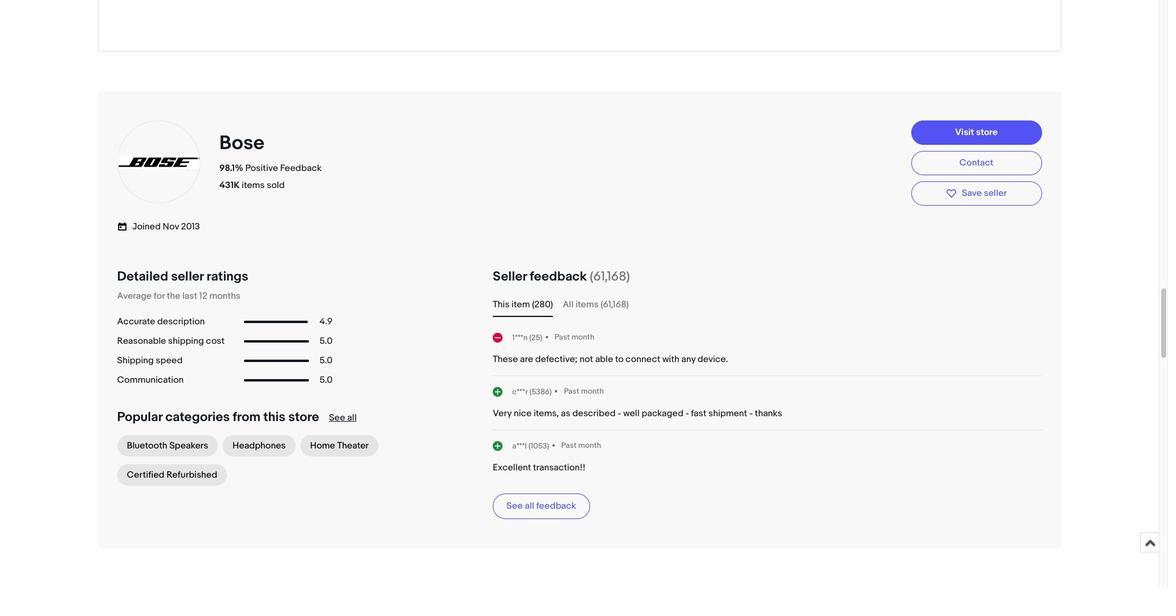 Task type: locate. For each thing, give the bounding box(es) containing it.
contact link
[[912, 151, 1043, 175]]

store right this
[[289, 410, 319, 426]]

5.0
[[320, 336, 333, 347], [320, 355, 333, 367], [320, 375, 333, 386]]

- left well
[[618, 408, 622, 420]]

shipping speed
[[117, 355, 183, 367]]

this
[[493, 299, 510, 311]]

save seller button
[[912, 181, 1043, 206]]

(5386)
[[530, 387, 552, 397]]

bose
[[219, 132, 265, 155]]

1***n (25)
[[513, 333, 543, 343]]

431k
[[219, 180, 240, 191]]

bose link
[[219, 132, 269, 155]]

seller for save
[[985, 188, 1008, 199]]

seller feedback (61,168)
[[493, 269, 630, 285]]

speakers
[[169, 440, 208, 452]]

0 horizontal spatial see
[[329, 412, 345, 424]]

past month up not
[[555, 333, 595, 342]]

month down 'described'
[[579, 441, 602, 451]]

0 vertical spatial feedback
[[530, 269, 587, 285]]

1 horizontal spatial items
[[576, 299, 599, 311]]

past for not
[[555, 333, 570, 342]]

0 vertical spatial past
[[555, 333, 570, 342]]

1 horizontal spatial -
[[686, 408, 689, 420]]

5.0 for shipping
[[320, 336, 333, 347]]

shipping
[[168, 336, 204, 347]]

2 5.0 from the top
[[320, 355, 333, 367]]

2 vertical spatial 5.0
[[320, 375, 333, 386]]

joined nov 2013
[[132, 221, 200, 233]]

month up 'described'
[[581, 387, 604, 397]]

seller inside button
[[985, 188, 1008, 199]]

a***l
[[513, 441, 527, 451]]

see up the "home theater"
[[329, 412, 345, 424]]

seller
[[493, 269, 527, 285]]

1 vertical spatial store
[[289, 410, 319, 426]]

0 horizontal spatial -
[[618, 408, 622, 420]]

past
[[555, 333, 570, 342], [564, 387, 580, 397], [562, 441, 577, 451]]

items down the positive at the top of page
[[242, 180, 265, 191]]

0 vertical spatial seller
[[985, 188, 1008, 199]]

see all
[[329, 412, 357, 424]]

home
[[310, 440, 335, 452]]

0 vertical spatial past month
[[555, 333, 595, 342]]

shipping
[[117, 355, 154, 367]]

3 5.0 from the top
[[320, 375, 333, 386]]

seller
[[985, 188, 1008, 199], [171, 269, 204, 285]]

store right visit
[[977, 126, 998, 138]]

shipping, returns, and payments tab panel
[[107, 0, 1037, 17]]

3 - from the left
[[750, 408, 753, 420]]

(61,168) for seller feedback (61,168)
[[590, 269, 630, 285]]

bluetooth speakers link
[[117, 435, 218, 457]]

detailed seller ratings
[[117, 269, 248, 285]]

1 vertical spatial see
[[507, 501, 523, 512]]

1 vertical spatial 5.0
[[320, 355, 333, 367]]

communication
[[117, 375, 184, 386]]

ratings
[[207, 269, 248, 285]]

store
[[977, 126, 998, 138], [289, 410, 319, 426]]

1 vertical spatial (61,168)
[[601, 299, 629, 311]]

past for as
[[564, 387, 580, 397]]

past up transaction!!
[[562, 441, 577, 451]]

feedback down transaction!!
[[537, 501, 577, 512]]

certified refurbished
[[127, 470, 217, 481]]

to
[[616, 354, 624, 365]]

0 vertical spatial 5.0
[[320, 336, 333, 347]]

visit store link
[[912, 121, 1043, 145]]

1 horizontal spatial store
[[977, 126, 998, 138]]

seller up last
[[171, 269, 204, 285]]

1 vertical spatial items
[[576, 299, 599, 311]]

see down excellent
[[507, 501, 523, 512]]

feedback up all
[[530, 269, 587, 285]]

0 vertical spatial see
[[329, 412, 345, 424]]

headphones
[[233, 440, 286, 452]]

- left fast
[[686, 408, 689, 420]]

1 vertical spatial feedback
[[537, 501, 577, 512]]

(61,168)
[[590, 269, 630, 285], [601, 299, 629, 311]]

excellent transaction!!
[[493, 462, 586, 474]]

feedback
[[530, 269, 587, 285], [537, 501, 577, 512]]

1***n
[[513, 333, 528, 343]]

items right all
[[576, 299, 599, 311]]

positive
[[245, 163, 278, 174]]

0 vertical spatial items
[[242, 180, 265, 191]]

0 horizontal spatial seller
[[171, 269, 204, 285]]

average
[[117, 291, 152, 302]]

tab list
[[493, 298, 1043, 312]]

0 horizontal spatial all
[[348, 412, 357, 424]]

average for the last 12 months
[[117, 291, 241, 302]]

1 vertical spatial past
[[564, 387, 580, 397]]

past month up transaction!!
[[562, 441, 602, 451]]

all down excellent transaction!!
[[525, 501, 535, 512]]

(61,168) right all
[[601, 299, 629, 311]]

month up not
[[572, 333, 595, 342]]

past up as at the bottom of the page
[[564, 387, 580, 397]]

98.1%
[[219, 163, 243, 174]]

as
[[561, 408, 571, 420]]

1 horizontal spatial all
[[525, 501, 535, 512]]

1 vertical spatial seller
[[171, 269, 204, 285]]

1 vertical spatial month
[[581, 387, 604, 397]]

2 vertical spatial past
[[562, 441, 577, 451]]

detailed
[[117, 269, 168, 285]]

-
[[618, 408, 622, 420], [686, 408, 689, 420], [750, 408, 753, 420]]

- left thanks
[[750, 408, 753, 420]]

0 horizontal spatial items
[[242, 180, 265, 191]]

very
[[493, 408, 512, 420]]

packaged
[[642, 408, 684, 420]]

from
[[233, 410, 261, 426]]

(61,168) up the all items (61,168)
[[590, 269, 630, 285]]

past month up 'described'
[[564, 387, 604, 397]]

2 horizontal spatial -
[[750, 408, 753, 420]]

reasonable shipping cost
[[117, 336, 225, 347]]

1 5.0 from the top
[[320, 336, 333, 347]]

1 vertical spatial past month
[[564, 387, 604, 397]]

tab list containing this item (280)
[[493, 298, 1043, 312]]

visit store
[[956, 126, 998, 138]]

0 vertical spatial (61,168)
[[590, 269, 630, 285]]

past month
[[555, 333, 595, 342], [564, 387, 604, 397], [562, 441, 602, 451]]

home theater link
[[301, 435, 379, 457]]

all
[[348, 412, 357, 424], [525, 501, 535, 512]]

98.1% positive feedback 431k items sold
[[219, 163, 322, 191]]

shipment
[[709, 408, 748, 420]]

all up theater
[[348, 412, 357, 424]]

0 vertical spatial month
[[572, 333, 595, 342]]

certified refurbished link
[[117, 465, 227, 486]]

0 vertical spatial all
[[348, 412, 357, 424]]

0 vertical spatial store
[[977, 126, 998, 138]]

this item (280)
[[493, 299, 553, 311]]

month
[[572, 333, 595, 342], [581, 387, 604, 397], [579, 441, 602, 451]]

refurbished
[[167, 470, 217, 481]]

items
[[242, 180, 265, 191], [576, 299, 599, 311]]

seller right save
[[985, 188, 1008, 199]]

1 horizontal spatial see
[[507, 501, 523, 512]]

past up 'defective;'
[[555, 333, 570, 342]]

1 horizontal spatial seller
[[985, 188, 1008, 199]]

c***r
[[513, 387, 528, 397]]

1 vertical spatial all
[[525, 501, 535, 512]]

4.9
[[320, 316, 333, 328]]

see all feedback
[[507, 501, 577, 512]]

thanks
[[755, 408, 783, 420]]

device.
[[698, 354, 729, 365]]



Task type: vqa. For each thing, say whether or not it's contained in the screenshot.
first 5.0 from the bottom
yes



Task type: describe. For each thing, give the bounding box(es) containing it.
popular
[[117, 410, 163, 426]]

able
[[596, 354, 614, 365]]

popular categories from this store
[[117, 410, 319, 426]]

month for not
[[572, 333, 595, 342]]

0 horizontal spatial store
[[289, 410, 319, 426]]

the
[[167, 291, 180, 302]]

all
[[563, 299, 574, 311]]

speed
[[156, 355, 183, 367]]

accurate description
[[117, 316, 205, 328]]

save seller
[[963, 188, 1008, 199]]

items inside the 98.1% positive feedback 431k items sold
[[242, 180, 265, 191]]

item
[[512, 299, 530, 311]]

last
[[182, 291, 197, 302]]

defective;
[[536, 354, 578, 365]]

bluetooth speakers
[[127, 440, 208, 452]]

see all feedback link
[[493, 494, 590, 519]]

past month for not
[[555, 333, 595, 342]]

with
[[663, 354, 680, 365]]

month for as
[[581, 387, 604, 397]]

(1053)
[[529, 441, 549, 451]]

reasonable
[[117, 336, 166, 347]]

nov
[[163, 221, 179, 233]]

very nice items, as described - well packaged - fast shipment - thanks
[[493, 408, 783, 420]]

c***r (5386)
[[513, 387, 552, 397]]

categories
[[165, 410, 230, 426]]

headphones link
[[223, 435, 296, 457]]

see all link
[[329, 412, 357, 424]]

bluetooth
[[127, 440, 167, 452]]

are
[[520, 354, 534, 365]]

sold
[[267, 180, 285, 191]]

see for see all feedback
[[507, 501, 523, 512]]

text__icon wrapper image
[[117, 220, 132, 232]]

months
[[210, 291, 241, 302]]

12
[[199, 291, 207, 302]]

these are defective; not able to connect with any device.
[[493, 354, 729, 365]]

these
[[493, 354, 518, 365]]

2 vertical spatial month
[[579, 441, 602, 451]]

save
[[963, 188, 983, 199]]

past month for as
[[564, 387, 604, 397]]

see for see all
[[329, 412, 345, 424]]

1 - from the left
[[618, 408, 622, 420]]

2 vertical spatial past month
[[562, 441, 602, 451]]

theater
[[337, 440, 369, 452]]

(25)
[[530, 333, 543, 343]]

any
[[682, 354, 696, 365]]

cost
[[206, 336, 225, 347]]

store inside visit store link
[[977, 126, 998, 138]]

not
[[580, 354, 594, 365]]

fast
[[692, 408, 707, 420]]

accurate
[[117, 316, 155, 328]]

description
[[157, 316, 205, 328]]

for
[[154, 291, 165, 302]]

connect
[[626, 354, 661, 365]]

(280)
[[532, 299, 553, 311]]

5.0 for speed
[[320, 355, 333, 367]]

2013
[[181, 221, 200, 233]]

items,
[[534, 408, 559, 420]]

this
[[264, 410, 286, 426]]

home theater
[[310, 440, 369, 452]]

all for see all
[[348, 412, 357, 424]]

contact
[[960, 157, 994, 168]]

well
[[624, 408, 640, 420]]

certified
[[127, 470, 165, 481]]

joined
[[132, 221, 161, 233]]

transaction!!
[[534, 462, 586, 474]]

2 - from the left
[[686, 408, 689, 420]]

all items (61,168)
[[563, 299, 629, 311]]

feedback
[[280, 163, 322, 174]]

(61,168) for all items (61,168)
[[601, 299, 629, 311]]

a***l (1053)
[[513, 441, 549, 451]]

nice
[[514, 408, 532, 420]]

seller for detailed
[[171, 269, 204, 285]]

described
[[573, 408, 616, 420]]

excellent
[[493, 462, 531, 474]]

bose image
[[116, 155, 201, 169]]

all for see all feedback
[[525, 501, 535, 512]]



